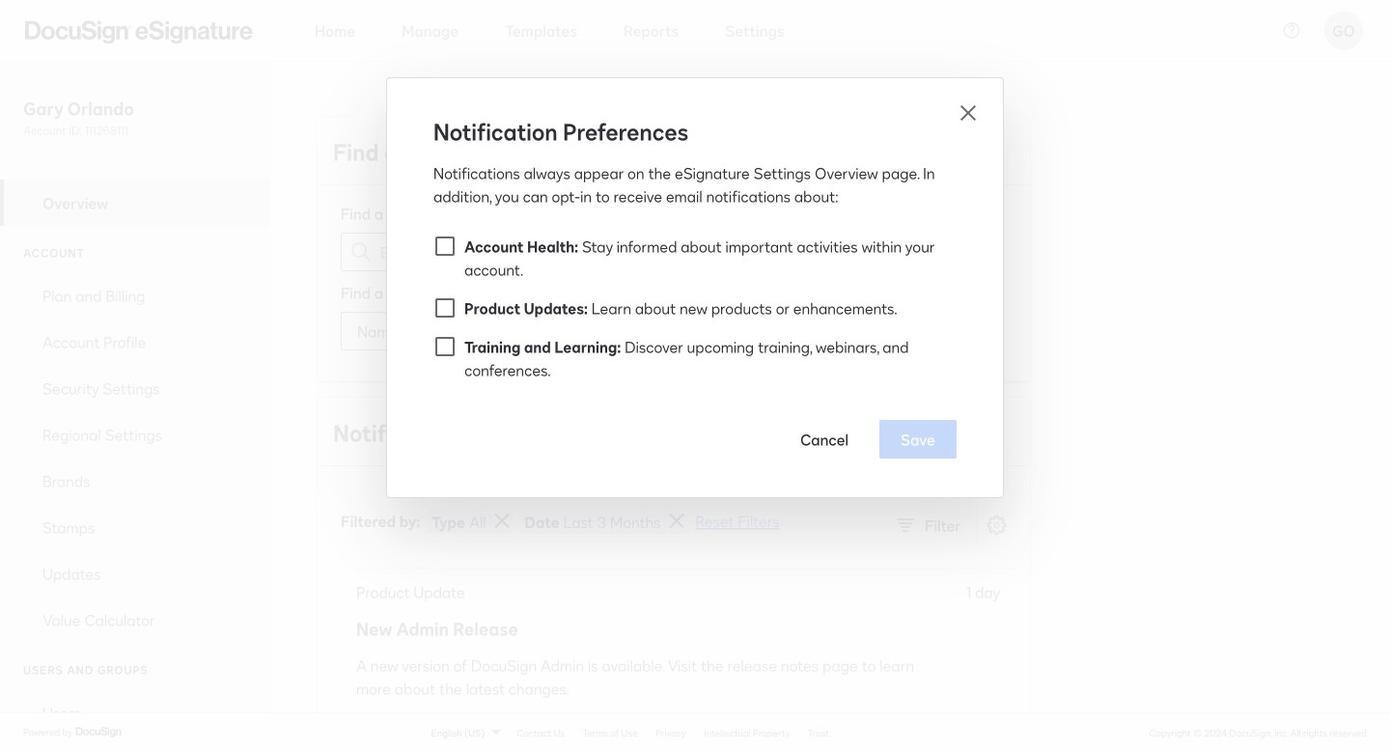 Task type: locate. For each thing, give the bounding box(es) containing it.
Enter keyword text field
[[380, 234, 571, 270]]

docusign admin image
[[25, 21, 253, 44]]

docusign image
[[75, 724, 124, 740]]



Task type: vqa. For each thing, say whether or not it's contained in the screenshot.
Users And Groups element
no



Task type: describe. For each thing, give the bounding box(es) containing it.
account element
[[0, 272, 270, 643]]

Enter name text field
[[431, 313, 609, 350]]



